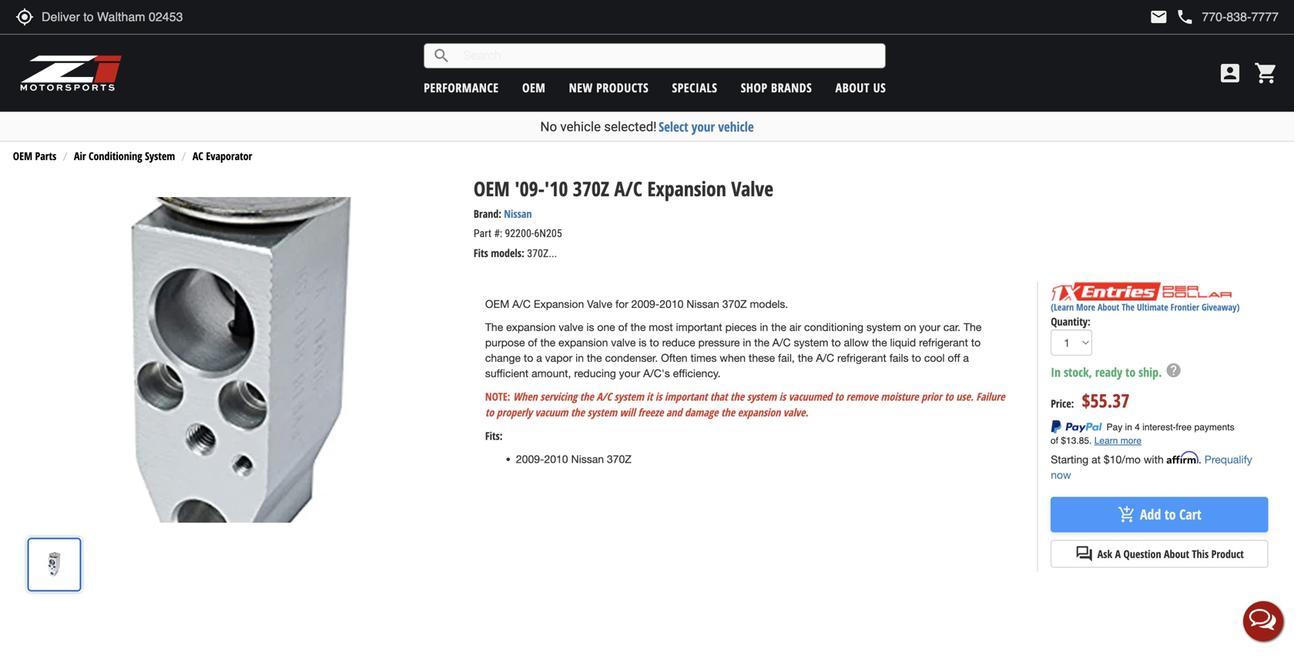Task type: describe. For each thing, give the bounding box(es) containing it.
1 horizontal spatial of
[[619, 321, 628, 334]]

question
[[1124, 547, 1162, 562]]

fits
[[474, 246, 488, 260]]

1 horizontal spatial the
[[964, 321, 982, 334]]

system up liquid
[[867, 321, 902, 334]]

0 horizontal spatial the
[[485, 321, 503, 334]]

search
[[433, 47, 451, 65]]

a/c up purpose
[[513, 298, 531, 311]]

specials
[[672, 79, 718, 96]]

2009-2010 nissan 370z
[[516, 453, 632, 466]]

models.
[[750, 298, 789, 311]]

is up condenser.
[[639, 336, 647, 349]]

select
[[659, 118, 689, 136]]

starting
[[1051, 454, 1089, 466]]

important inside when servicing the a/c system it is important that the system is vacuumed to remove moisture prior to use. failure to properly vacuum the system will freeze and damage the expansion valve.
[[665, 390, 708, 404]]

0 horizontal spatial of
[[528, 336, 538, 349]]

to up use.
[[972, 336, 981, 349]]

oem link
[[522, 79, 546, 96]]

1 a from the left
[[537, 352, 542, 364]]

part
[[474, 227, 492, 240]]

vacuum
[[535, 405, 568, 420]]

370z for '10
[[573, 175, 610, 202]]

nissan inside oem '09-'10 370z a/c expansion valve brand: nissan part #: 92200-6n205 fits models: 370z...
[[504, 207, 532, 221]]

valve.
[[784, 405, 809, 420]]

no vehicle selected! select your vehicle
[[541, 118, 754, 136]]

a/c down conditioning
[[816, 352, 835, 364]]

question_answer
[[1076, 545, 1094, 564]]

phone
[[1176, 8, 1195, 26]]

6n205
[[534, 227, 562, 240]]

prequalify now link
[[1051, 454, 1253, 482]]

and
[[667, 405, 682, 420]]

0 vertical spatial refrigerant
[[920, 336, 969, 349]]

the left air
[[772, 321, 787, 334]]

nissan link
[[504, 207, 532, 221]]

0 vertical spatial valve
[[559, 321, 584, 334]]

affirm
[[1167, 452, 1199, 465]]

price:
[[1051, 396, 1075, 411]]

air conditioning system link
[[74, 149, 175, 163]]

on
[[905, 321, 917, 334]]

no
[[541, 119, 557, 134]]

sufficient
[[485, 367, 529, 380]]

1 vertical spatial expansion
[[534, 298, 584, 311]]

properly
[[497, 405, 533, 420]]

is right it
[[656, 390, 662, 404]]

2 vertical spatial your
[[619, 367, 641, 380]]

products
[[597, 79, 649, 96]]

to right add
[[1165, 506, 1177, 525]]

conditioning
[[805, 321, 864, 334]]

vapor
[[545, 352, 573, 364]]

ultimate
[[1138, 301, 1169, 314]]

to down conditioning
[[832, 336, 841, 349]]

one
[[598, 321, 616, 334]]

air
[[74, 149, 86, 163]]

92200-
[[505, 227, 534, 240]]

freeze
[[638, 405, 664, 420]]

question_answer ask a question about this product
[[1076, 545, 1245, 564]]

for
[[616, 298, 629, 311]]

oem for '09-
[[474, 175, 510, 202]]

fails
[[890, 352, 909, 364]]

shop
[[741, 79, 768, 96]]

shop brands
[[741, 79, 812, 96]]

new
[[569, 79, 593, 96]]

shopping_cart link
[[1251, 61, 1279, 86]]

the down servicing on the bottom
[[571, 405, 585, 420]]

new products
[[569, 79, 649, 96]]

system left the will
[[588, 405, 617, 420]]

1 horizontal spatial about
[[1098, 301, 1120, 314]]

to right fails
[[912, 352, 922, 364]]

price: $55.37
[[1051, 388, 1130, 413]]

now
[[1051, 469, 1072, 482]]

1 vertical spatial 370z
[[723, 298, 747, 311]]

new products link
[[569, 79, 649, 96]]

(learn
[[1051, 301, 1074, 314]]

1 horizontal spatial nissan
[[571, 453, 604, 466]]

pieces
[[726, 321, 757, 334]]

system
[[145, 149, 175, 163]]

$10
[[1104, 454, 1122, 466]]

$55.37
[[1082, 388, 1130, 413]]

0 vertical spatial your
[[692, 118, 715, 136]]

1 horizontal spatial expansion
[[559, 336, 608, 349]]

select your vehicle link
[[659, 118, 754, 136]]

in
[[1051, 364, 1061, 381]]

1 vertical spatial refrigerant
[[838, 352, 887, 364]]

frontier
[[1171, 301, 1200, 314]]

(learn more about the ultimate frontier giveaway)
[[1051, 301, 1240, 314]]

system down air
[[794, 336, 829, 349]]

when
[[513, 390, 538, 404]]

0 horizontal spatial 2010
[[544, 453, 568, 466]]

to inside the in stock, ready to ship. help
[[1126, 364, 1136, 381]]

2 a from the left
[[964, 352, 969, 364]]

to right the change
[[524, 352, 534, 364]]

add_shopping_cart
[[1118, 506, 1137, 524]]

pressure
[[699, 336, 740, 349]]

valve inside oem '09-'10 370z a/c expansion valve brand: nissan part #: 92200-6n205 fits models: 370z...
[[732, 175, 774, 202]]

a/c inside oem '09-'10 370z a/c expansion valve brand: nissan part #: 92200-6n205 fits models: 370z...
[[615, 175, 643, 202]]

1 horizontal spatial 2010
[[660, 298, 684, 311]]

selected!
[[604, 119, 657, 134]]

stock,
[[1064, 364, 1093, 381]]

allow
[[844, 336, 869, 349]]

1 vertical spatial your
[[920, 321, 941, 334]]

the up these
[[755, 336, 770, 349]]

about us
[[836, 79, 886, 96]]

system down these
[[747, 390, 777, 404]]

to left remove at the right
[[835, 390, 844, 404]]

help
[[1166, 362, 1183, 379]]

when servicing the a/c system it is important that the system is vacuumed to remove moisture prior to use. failure to properly vacuum the system will freeze and damage the expansion valve.
[[485, 390, 1005, 420]]

ac evaporator
[[193, 149, 252, 163]]

air conditioning system
[[74, 149, 175, 163]]

mail link
[[1150, 8, 1169, 26]]

1 horizontal spatial valve
[[611, 336, 636, 349]]

mail phone
[[1150, 8, 1195, 26]]

phone link
[[1176, 8, 1279, 26]]

performance
[[424, 79, 499, 96]]



Task type: locate. For each thing, give the bounding box(es) containing it.
2 horizontal spatial expansion
[[738, 405, 781, 420]]

0 horizontal spatial refrigerant
[[838, 352, 887, 364]]

air
[[790, 321, 802, 334]]

2010 down vacuum
[[544, 453, 568, 466]]

1 horizontal spatial your
[[692, 118, 715, 136]]

ac evaporator link
[[193, 149, 252, 163]]

0 horizontal spatial a
[[537, 352, 542, 364]]

vehicle right no at top
[[561, 119, 601, 134]]

the right fail,
[[798, 352, 813, 364]]

oem
[[522, 79, 546, 96], [13, 149, 32, 163], [474, 175, 510, 202], [485, 298, 510, 311]]

1 vertical spatial nissan
[[687, 298, 720, 311]]

ready
[[1096, 364, 1123, 381]]

times
[[691, 352, 717, 364]]

0 vertical spatial nissan
[[504, 207, 532, 221]]

vehicle inside no vehicle selected! select your vehicle
[[561, 119, 601, 134]]

a/c
[[615, 175, 643, 202], [513, 298, 531, 311], [773, 336, 791, 349], [816, 352, 835, 364], [597, 390, 612, 404]]

oem up purpose
[[485, 298, 510, 311]]

your
[[692, 118, 715, 136], [920, 321, 941, 334], [619, 367, 641, 380]]

0 vertical spatial of
[[619, 321, 628, 334]]

0 horizontal spatial about
[[836, 79, 870, 96]]

in down pieces
[[743, 336, 752, 349]]

0 horizontal spatial valve
[[587, 298, 613, 311]]

1 vertical spatial valve
[[587, 298, 613, 311]]

oem for a/c
[[485, 298, 510, 311]]

important inside "the expansion valve is one of the most important pieces in the air conditioning system on your car. the purpose of the expansion valve is to reduce pressure in the a/c system to allow the liquid refrigerant to change to a vapor in the condenser. often times when these fail, the a/c refrigerant fails to cool off a sufficient amount, reducing your a/c's efficiency."
[[676, 321, 723, 334]]

oem up no at top
[[522, 79, 546, 96]]

shopping_cart
[[1255, 61, 1279, 86]]

about us link
[[836, 79, 886, 96]]

valve up condenser.
[[611, 336, 636, 349]]

change
[[485, 352, 521, 364]]

to left use.
[[945, 390, 954, 404]]

.
[[1199, 454, 1202, 466]]

'09-
[[515, 175, 545, 202]]

car.
[[944, 321, 961, 334]]

expansion left valve.
[[738, 405, 781, 420]]

0 horizontal spatial valve
[[559, 321, 584, 334]]

my_location
[[15, 8, 34, 26]]

to
[[650, 336, 659, 349], [832, 336, 841, 349], [972, 336, 981, 349], [524, 352, 534, 364], [912, 352, 922, 364], [1126, 364, 1136, 381], [835, 390, 844, 404], [945, 390, 954, 404], [485, 405, 494, 420], [1165, 506, 1177, 525]]

2 vertical spatial about
[[1165, 547, 1190, 562]]

0 vertical spatial in
[[760, 321, 769, 334]]

the up vapor
[[541, 336, 556, 349]]

oem up brand:
[[474, 175, 510, 202]]

giveaway)
[[1202, 301, 1240, 314]]

2009- right for
[[632, 298, 660, 311]]

2010 up most
[[660, 298, 684, 311]]

your right the select
[[692, 118, 715, 136]]

1 horizontal spatial expansion
[[648, 175, 727, 202]]

your right on
[[920, 321, 941, 334]]

expansion down the select
[[648, 175, 727, 202]]

brands
[[771, 79, 812, 96]]

the right car.
[[964, 321, 982, 334]]

cart
[[1180, 506, 1202, 525]]

note:
[[485, 390, 513, 404]]

account_box link
[[1215, 61, 1247, 86]]

1 vertical spatial 2009-
[[516, 453, 544, 466]]

a right off
[[964, 352, 969, 364]]

1 vertical spatial of
[[528, 336, 538, 349]]

condenser.
[[605, 352, 658, 364]]

parts
[[35, 149, 56, 163]]

the up reducing
[[587, 352, 602, 364]]

specials link
[[672, 79, 718, 96]]

2009-
[[632, 298, 660, 311], [516, 453, 544, 466]]

nissan up 92200-
[[504, 207, 532, 221]]

purpose
[[485, 336, 525, 349]]

often
[[661, 352, 688, 364]]

2 horizontal spatial your
[[920, 321, 941, 334]]

oem left parts
[[13, 149, 32, 163]]

oem '09-'10 370z a/c expansion valve brand: nissan part #: 92200-6n205 fits models: 370z...
[[474, 175, 774, 260]]

to down most
[[650, 336, 659, 349]]

evaporator
[[206, 149, 252, 163]]

that
[[710, 390, 728, 404]]

in right vapor
[[576, 352, 584, 364]]

to down note:
[[485, 405, 494, 420]]

expansion down one
[[559, 336, 608, 349]]

system
[[867, 321, 902, 334], [794, 336, 829, 349], [615, 390, 644, 404], [747, 390, 777, 404], [588, 405, 617, 420]]

shop brands link
[[741, 79, 812, 96]]

in right pieces
[[760, 321, 769, 334]]

1 horizontal spatial refrigerant
[[920, 336, 969, 349]]

valve
[[559, 321, 584, 334], [611, 336, 636, 349]]

0 vertical spatial 370z
[[573, 175, 610, 202]]

a/c's
[[644, 367, 670, 380]]

a/c up fail,
[[773, 336, 791, 349]]

0 vertical spatial 2009-
[[632, 298, 660, 311]]

370z
[[573, 175, 610, 202], [723, 298, 747, 311], [607, 453, 632, 466]]

to left ship.
[[1126, 364, 1136, 381]]

2 horizontal spatial in
[[760, 321, 769, 334]]

a left vapor
[[537, 352, 542, 364]]

ship.
[[1139, 364, 1163, 381]]

refrigerant down allow
[[838, 352, 887, 364]]

the down that
[[721, 405, 735, 420]]

moisture
[[881, 390, 919, 404]]

the left ultimate
[[1122, 301, 1135, 314]]

1 horizontal spatial valve
[[732, 175, 774, 202]]

add_shopping_cart add to cart
[[1118, 506, 1202, 525]]

2 vertical spatial in
[[576, 352, 584, 364]]

0 horizontal spatial in
[[576, 352, 584, 364]]

expansion inside when servicing the a/c system it is important that the system is vacuumed to remove moisture prior to use. failure to properly vacuum the system will freeze and damage the expansion valve.
[[738, 405, 781, 420]]

0 horizontal spatial expansion
[[506, 321, 556, 334]]

a/c inside when servicing the a/c system it is important that the system is vacuumed to remove moisture prior to use. failure to properly vacuum the system will freeze and damage the expansion valve.
[[597, 390, 612, 404]]

important up and
[[665, 390, 708, 404]]

account_box
[[1218, 61, 1243, 86]]

nissan down servicing on the bottom
[[571, 453, 604, 466]]

0 horizontal spatial expansion
[[534, 298, 584, 311]]

2 vertical spatial 370z
[[607, 453, 632, 466]]

1 vertical spatial important
[[665, 390, 708, 404]]

failure
[[977, 390, 1005, 404]]

efficiency.
[[673, 367, 721, 380]]

0 vertical spatial expansion
[[648, 175, 727, 202]]

vehicle down shop
[[719, 118, 754, 136]]

prior
[[922, 390, 942, 404]]

1 horizontal spatial a
[[964, 352, 969, 364]]

oem for parts
[[13, 149, 32, 163]]

the up purpose
[[485, 321, 503, 334]]

of
[[619, 321, 628, 334], [528, 336, 538, 349]]

0 vertical spatial valve
[[732, 175, 774, 202]]

nissan up "pressure"
[[687, 298, 720, 311]]

#:
[[494, 227, 503, 240]]

cool
[[925, 352, 945, 364]]

1 horizontal spatial vehicle
[[719, 118, 754, 136]]

370z right '10
[[573, 175, 610, 202]]

1 vertical spatial expansion
[[559, 336, 608, 349]]

1 vertical spatial in
[[743, 336, 752, 349]]

0 vertical spatial important
[[676, 321, 723, 334]]

of right purpose
[[528, 336, 538, 349]]

2 horizontal spatial the
[[1122, 301, 1135, 314]]

is left one
[[587, 321, 595, 334]]

vacuumed
[[789, 390, 832, 404]]

about left us
[[836, 79, 870, 96]]

370z for nissan
[[607, 453, 632, 466]]

of right one
[[619, 321, 628, 334]]

models:
[[491, 246, 525, 260]]

1 vertical spatial about
[[1098, 301, 1120, 314]]

2 horizontal spatial about
[[1165, 547, 1190, 562]]

oem inside oem '09-'10 370z a/c expansion valve brand: nissan part #: 92200-6n205 fits models: 370z...
[[474, 175, 510, 202]]

the expansion valve is one of the most important pieces in the air conditioning system on your car. the purpose of the expansion valve is to reduce pressure in the a/c system to allow the liquid refrigerant to change to a vapor in the condenser. often times when these fail, the a/c refrigerant fails to cool off a sufficient amount, reducing your a/c's efficiency.
[[485, 321, 982, 380]]

Search search field
[[451, 44, 886, 68]]

add
[[1141, 506, 1162, 525]]

expansion up purpose
[[506, 321, 556, 334]]

valve up vapor
[[559, 321, 584, 334]]

expansion down 370z...
[[534, 298, 584, 311]]

expansion
[[648, 175, 727, 202], [534, 298, 584, 311]]

system up the will
[[615, 390, 644, 404]]

1 vertical spatial 2010
[[544, 453, 568, 466]]

1 horizontal spatial 2009-
[[632, 298, 660, 311]]

prequalify now
[[1051, 454, 1253, 482]]

0 vertical spatial expansion
[[506, 321, 556, 334]]

your down condenser.
[[619, 367, 641, 380]]

the down reducing
[[580, 390, 594, 404]]

about
[[836, 79, 870, 96], [1098, 301, 1120, 314], [1165, 547, 1190, 562]]

expansion inside oem '09-'10 370z a/c expansion valve brand: nissan part #: 92200-6n205 fits models: 370z...
[[648, 175, 727, 202]]

brand:
[[474, 207, 502, 221]]

2 vertical spatial expansion
[[738, 405, 781, 420]]

1 vertical spatial valve
[[611, 336, 636, 349]]

with
[[1144, 454, 1164, 466]]

0 horizontal spatial nissan
[[504, 207, 532, 221]]

2010
[[660, 298, 684, 311], [544, 453, 568, 466]]

0 horizontal spatial your
[[619, 367, 641, 380]]

quantity:
[[1051, 315, 1091, 329]]

ask
[[1098, 547, 1113, 562]]

a/c down selected!
[[615, 175, 643, 202]]

liquid
[[891, 336, 917, 349]]

about inside question_answer ask a question about this product
[[1165, 547, 1190, 562]]

2009- down the properly
[[516, 453, 544, 466]]

the left most
[[631, 321, 646, 334]]

0 vertical spatial 2010
[[660, 298, 684, 311]]

a
[[537, 352, 542, 364], [964, 352, 969, 364]]

is up valve.
[[780, 390, 786, 404]]

the right allow
[[872, 336, 888, 349]]

a
[[1116, 547, 1121, 562]]

370z down the will
[[607, 453, 632, 466]]

0 vertical spatial about
[[836, 79, 870, 96]]

this
[[1193, 547, 1209, 562]]

1 horizontal spatial in
[[743, 336, 752, 349]]

reducing
[[574, 367, 616, 380]]

about left this
[[1165, 547, 1190, 562]]

oem parts
[[13, 149, 56, 163]]

2 horizontal spatial nissan
[[687, 298, 720, 311]]

off
[[948, 352, 961, 364]]

product
[[1212, 547, 1245, 562]]

a/c down reducing
[[597, 390, 612, 404]]

370z up pieces
[[723, 298, 747, 311]]

/mo
[[1122, 454, 1141, 466]]

0 horizontal spatial vehicle
[[561, 119, 601, 134]]

when
[[720, 352, 746, 364]]

at
[[1092, 454, 1101, 466]]

2 vertical spatial nissan
[[571, 453, 604, 466]]

amount,
[[532, 367, 571, 380]]

370z inside oem '09-'10 370z a/c expansion valve brand: nissan part #: 92200-6n205 fits models: 370z...
[[573, 175, 610, 202]]

important up "pressure"
[[676, 321, 723, 334]]

about right more
[[1098, 301, 1120, 314]]

0 horizontal spatial 2009-
[[516, 453, 544, 466]]

the right that
[[731, 390, 745, 404]]

refrigerant down car.
[[920, 336, 969, 349]]

mail
[[1150, 8, 1169, 26]]

z1 motorsports logo image
[[19, 54, 123, 92]]

nissan
[[504, 207, 532, 221], [687, 298, 720, 311], [571, 453, 604, 466]]

conditioning
[[89, 149, 142, 163]]

fail,
[[778, 352, 795, 364]]



Task type: vqa. For each thing, say whether or not it's contained in the screenshot.
replacement in Replace your damaged or worn out Front CV Axle with this genuine Nissan Value Advantage replacement that costs a fraction of the cost of OEM.
no



